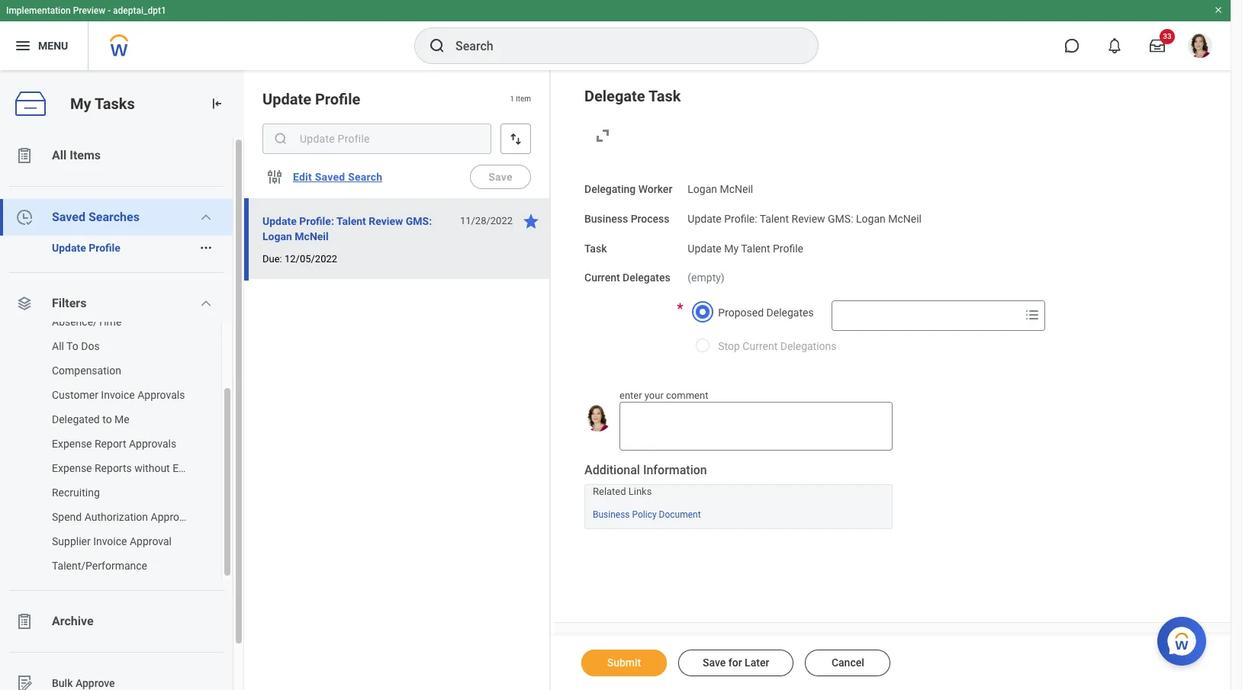 Task type: locate. For each thing, give the bounding box(es) containing it.
1 vertical spatial delegates
[[767, 307, 814, 319]]

Search field
[[833, 302, 1020, 330]]

task down business process
[[585, 242, 607, 255]]

1 horizontal spatial current
[[743, 340, 778, 353]]

0 horizontal spatial my
[[70, 94, 91, 113]]

task
[[649, 87, 681, 105], [585, 242, 607, 255]]

0 vertical spatial save
[[489, 171, 513, 183]]

0 vertical spatial approvals
[[138, 389, 185, 402]]

Search Workday  search field
[[456, 29, 787, 63]]

approvals
[[138, 389, 185, 402], [129, 438, 177, 450], [151, 511, 198, 524]]

1 all from the top
[[52, 148, 67, 163]]

authorization
[[84, 511, 148, 524]]

1 vertical spatial saved
[[52, 210, 85, 224]]

inbox large image
[[1150, 38, 1166, 53]]

0 vertical spatial mcneil
[[720, 183, 754, 195]]

expense up recruiting at the bottom of the page
[[52, 463, 92, 475]]

0 horizontal spatial delegates
[[623, 272, 671, 284]]

invoice down authorization
[[93, 536, 127, 548]]

profile: inside update profile: talent review gms: logan mcneil button
[[299, 215, 334, 228]]

business down related
[[593, 510, 630, 521]]

process
[[631, 213, 670, 225]]

mcneil
[[720, 183, 754, 195], [889, 213, 922, 225], [295, 231, 329, 243]]

fullscreen image
[[594, 127, 612, 145]]

save left for
[[703, 657, 726, 670]]

cancel button
[[806, 650, 891, 677]]

saved right edit
[[315, 171, 345, 183]]

my up (empty)
[[725, 242, 739, 255]]

due:
[[263, 253, 282, 265]]

saved up update profile button
[[52, 210, 85, 224]]

0 vertical spatial task
[[649, 87, 681, 105]]

0 vertical spatial expense
[[52, 438, 92, 450]]

business inside additional information region
[[593, 510, 630, 521]]

0 horizontal spatial gms:
[[406, 215, 432, 228]]

list containing all items
[[0, 137, 244, 691]]

invoice up 'me'
[[101, 389, 135, 402]]

1 horizontal spatial saved
[[315, 171, 345, 183]]

1 horizontal spatial review
[[792, 213, 826, 225]]

0 horizontal spatial update profile: talent review gms: logan mcneil
[[263, 215, 432, 243]]

talent/performance button
[[0, 554, 206, 579]]

0 horizontal spatial profile
[[89, 242, 121, 254]]

2 horizontal spatial logan
[[857, 213, 886, 225]]

business for business process
[[585, 213, 628, 225]]

customer invoice approvals
[[52, 389, 185, 402]]

document
[[659, 510, 701, 521]]

0 vertical spatial delegates
[[623, 272, 671, 284]]

1 horizontal spatial gms:
[[828, 213, 854, 225]]

None text field
[[263, 124, 492, 154]]

delegate
[[585, 87, 646, 105]]

compensation
[[52, 365, 121, 377]]

bulk approve
[[52, 678, 115, 690]]

0 vertical spatial update profile
[[263, 90, 361, 108]]

recruiting button
[[0, 481, 206, 505]]

0 vertical spatial saved
[[315, 171, 345, 183]]

1 vertical spatial approvals
[[129, 438, 177, 450]]

update profile: talent review gms: logan mcneil up update my talent profile element
[[688, 213, 922, 225]]

invoice inside button
[[93, 536, 127, 548]]

business for business policy document
[[593, 510, 630, 521]]

0 vertical spatial chevron down image
[[200, 211, 212, 224]]

profile: up update my talent profile element
[[725, 213, 758, 225]]

approvals inside button
[[138, 389, 185, 402]]

1 vertical spatial my
[[725, 242, 739, 255]]

1 vertical spatial business
[[593, 510, 630, 521]]

talent down the update profile: talent review gms: logan mcneil element
[[741, 242, 771, 255]]

task right delegate
[[649, 87, 681, 105]]

chevron down image down related actions "icon"
[[200, 298, 212, 310]]

update profile down saved searches
[[52, 242, 121, 254]]

1 horizontal spatial delegates
[[767, 307, 814, 319]]

approvals inside button
[[151, 511, 198, 524]]

update profile: talent review gms: logan mcneil button
[[263, 212, 452, 246]]

supplier invoice approval
[[52, 536, 172, 548]]

update up search icon
[[263, 90, 311, 108]]

2 vertical spatial logan
[[263, 231, 292, 243]]

list inside my tasks element
[[0, 310, 233, 579]]

2 horizontal spatial profile
[[773, 242, 804, 255]]

approve
[[76, 678, 115, 690]]

0 vertical spatial my
[[70, 94, 91, 113]]

preview
[[73, 5, 105, 16]]

talent up update my talent profile element
[[760, 213, 789, 225]]

transformation import image
[[209, 96, 224, 111]]

profile: up the 12/05/2022
[[299, 215, 334, 228]]

chevron down image for filters
[[200, 298, 212, 310]]

update profile: talent review gms: logan mcneil inside update profile: talent review gms: logan mcneil button
[[263, 215, 432, 243]]

0 horizontal spatial update profile
[[52, 242, 121, 254]]

0 vertical spatial business
[[585, 213, 628, 225]]

business down 'delegating'
[[585, 213, 628, 225]]

delegates for proposed delegates
[[767, 307, 814, 319]]

invoice inside button
[[101, 389, 135, 402]]

my left tasks
[[70, 94, 91, 113]]

logan
[[688, 183, 718, 195], [857, 213, 886, 225], [263, 231, 292, 243]]

expense reports without exceptions
[[52, 463, 225, 475]]

review down search
[[369, 215, 403, 228]]

clipboard image
[[15, 613, 34, 631]]

edit
[[293, 171, 312, 183]]

update profile up search icon
[[263, 90, 361, 108]]

submit
[[607, 657, 641, 670]]

update profile
[[263, 90, 361, 108], [52, 242, 121, 254]]

1 horizontal spatial task
[[649, 87, 681, 105]]

enter your comment
[[620, 390, 709, 402]]

expense
[[52, 438, 92, 450], [52, 463, 92, 475]]

review up update my talent profile element
[[792, 213, 826, 225]]

expense down delegated on the bottom left of page
[[52, 438, 92, 450]]

all
[[52, 148, 67, 163], [52, 340, 64, 353]]

2 vertical spatial mcneil
[[295, 231, 329, 243]]

exceptions
[[173, 463, 225, 475]]

save for later
[[703, 657, 770, 670]]

close environment banner image
[[1215, 5, 1224, 15]]

save inside save for later button
[[703, 657, 726, 670]]

update profile: talent review gms: logan mcneil element
[[688, 210, 922, 225]]

justify image
[[14, 37, 32, 55]]

current down business process
[[585, 272, 620, 284]]

to
[[102, 414, 112, 426]]

expense inside expense report approvals button
[[52, 438, 92, 450]]

save inside "save" button
[[489, 171, 513, 183]]

additional information region
[[585, 463, 893, 530]]

all to dos button
[[0, 334, 206, 359]]

mcneil inside button
[[295, 231, 329, 243]]

delegates for current delegates
[[623, 272, 671, 284]]

1 horizontal spatial mcneil
[[720, 183, 754, 195]]

supplier
[[52, 536, 91, 548]]

report
[[95, 438, 126, 450]]

1 vertical spatial chevron down image
[[200, 298, 212, 310]]

11/28/2022
[[460, 215, 513, 227]]

chevron down image
[[200, 211, 212, 224], [200, 298, 212, 310]]

clock check image
[[15, 208, 34, 227]]

1 vertical spatial logan
[[857, 213, 886, 225]]

delegating worker
[[585, 183, 673, 195]]

delegates up stop current delegations
[[767, 307, 814, 319]]

delegates down process
[[623, 272, 671, 284]]

talent inside button
[[337, 215, 366, 228]]

spend authorization approvals
[[52, 511, 198, 524]]

2 all from the top
[[52, 340, 64, 353]]

all left to
[[52, 340, 64, 353]]

review inside the update profile: talent review gms: logan mcneil
[[369, 215, 403, 228]]

1 vertical spatial all
[[52, 340, 64, 353]]

0 vertical spatial all
[[52, 148, 67, 163]]

update profile button
[[0, 236, 193, 260]]

update inside my tasks element
[[52, 242, 86, 254]]

proposed
[[719, 307, 764, 319]]

0 horizontal spatial logan
[[263, 231, 292, 243]]

employee's photo (logan mcneil) image
[[585, 405, 612, 432]]

all left the items
[[52, 148, 67, 163]]

1 horizontal spatial update profile
[[263, 90, 361, 108]]

cancel
[[832, 657, 865, 670]]

searches
[[88, 210, 140, 224]]

list
[[0, 137, 244, 691], [0, 310, 233, 579]]

prompts image
[[1023, 306, 1042, 324]]

update down saved searches
[[52, 242, 86, 254]]

0 vertical spatial current
[[585, 272, 620, 284]]

update up due:
[[263, 215, 297, 228]]

list containing absence/time
[[0, 310, 233, 579]]

0 horizontal spatial saved
[[52, 210, 85, 224]]

talent down edit saved search button
[[337, 215, 366, 228]]

chevron down image for saved searches
[[200, 211, 212, 224]]

configure image
[[266, 168, 284, 186]]

save down "sort" icon
[[489, 171, 513, 183]]

delegates
[[623, 272, 671, 284], [767, 307, 814, 319]]

to
[[67, 340, 78, 353]]

2 vertical spatial approvals
[[151, 511, 198, 524]]

talent/performance
[[52, 560, 147, 573]]

current right stop
[[743, 340, 778, 353]]

1 horizontal spatial save
[[703, 657, 726, 670]]

customer
[[52, 389, 98, 402]]

expense for expense report approvals
[[52, 438, 92, 450]]

saved searches button
[[0, 199, 233, 236]]

additional
[[585, 464, 640, 478]]

bulk
[[52, 678, 73, 690]]

all to dos
[[52, 340, 100, 353]]

0 horizontal spatial task
[[585, 242, 607, 255]]

1 list from the top
[[0, 137, 244, 691]]

proposed delegates
[[719, 307, 814, 319]]

1 item
[[510, 95, 531, 103]]

business
[[585, 213, 628, 225], [593, 510, 630, 521]]

1 vertical spatial update profile
[[52, 242, 121, 254]]

review
[[792, 213, 826, 225], [369, 215, 403, 228]]

me
[[115, 414, 130, 426]]

2 chevron down image from the top
[[200, 298, 212, 310]]

0 vertical spatial invoice
[[101, 389, 135, 402]]

your
[[645, 390, 664, 402]]

1 vertical spatial invoice
[[93, 536, 127, 548]]

item list element
[[244, 70, 551, 691]]

chevron down image up related actions "icon"
[[200, 211, 212, 224]]

0 horizontal spatial review
[[369, 215, 403, 228]]

1 chevron down image from the top
[[200, 211, 212, 224]]

submit button
[[582, 650, 667, 677]]

gms:
[[828, 213, 854, 225], [406, 215, 432, 228]]

implementation preview -   adeptai_dpt1
[[6, 5, 166, 16]]

1 expense from the top
[[52, 438, 92, 450]]

expense report approvals
[[52, 438, 177, 450]]

for
[[729, 657, 743, 670]]

expense inside "expense reports without exceptions" button
[[52, 463, 92, 475]]

approvals for spend authorization approvals
[[151, 511, 198, 524]]

clipboard image
[[15, 147, 34, 165]]

1 horizontal spatial profile:
[[725, 213, 758, 225]]

1 horizontal spatial profile
[[315, 90, 361, 108]]

0 horizontal spatial profile:
[[299, 215, 334, 228]]

2 expense from the top
[[52, 463, 92, 475]]

talent for business process
[[760, 213, 789, 225]]

0 horizontal spatial save
[[489, 171, 513, 183]]

2 list from the top
[[0, 310, 233, 579]]

invoice for approval
[[93, 536, 127, 548]]

policy
[[632, 510, 657, 521]]

update profile: talent review gms: logan mcneil up the 12/05/2022
[[263, 215, 432, 243]]

profile:
[[725, 213, 758, 225], [299, 215, 334, 228]]

save for save
[[489, 171, 513, 183]]

approvals inside button
[[129, 438, 177, 450]]

1 vertical spatial expense
[[52, 463, 92, 475]]

invoice for approvals
[[101, 389, 135, 402]]

enter
[[620, 390, 642, 402]]

1 horizontal spatial logan
[[688, 183, 718, 195]]

chevron down image inside saved searches "dropdown button"
[[200, 211, 212, 224]]

search image
[[428, 37, 447, 55]]

delegating
[[585, 183, 636, 195]]

update profile inside item list element
[[263, 90, 361, 108]]

2 horizontal spatial mcneil
[[889, 213, 922, 225]]

0 horizontal spatial mcneil
[[295, 231, 329, 243]]

filters
[[52, 296, 87, 311]]

all for all to dos
[[52, 340, 64, 353]]

implementation
[[6, 5, 71, 16]]

1 vertical spatial save
[[703, 657, 726, 670]]

sort image
[[508, 131, 524, 147]]

-
[[108, 5, 111, 16]]

current
[[585, 272, 620, 284], [743, 340, 778, 353]]



Task type: describe. For each thing, give the bounding box(es) containing it.
save for later button
[[679, 650, 794, 677]]

star image
[[522, 212, 541, 231]]

related
[[593, 486, 626, 498]]

gms: inside button
[[406, 215, 432, 228]]

0 vertical spatial logan
[[688, 183, 718, 195]]

logan inside the update profile: talent review gms: logan mcneil
[[263, 231, 292, 243]]

my tasks
[[70, 94, 135, 113]]

comment
[[667, 390, 709, 402]]

update my talent profile
[[688, 242, 804, 255]]

item
[[516, 95, 531, 103]]

approvals for expense report approvals
[[129, 438, 177, 450]]

additional information
[[585, 464, 708, 478]]

business policy document
[[593, 510, 701, 521]]

(empty)
[[688, 272, 725, 284]]

1 vertical spatial task
[[585, 242, 607, 255]]

enter your comment text field
[[620, 403, 893, 451]]

due: 12/05/2022
[[263, 253, 337, 265]]

33
[[1164, 32, 1172, 40]]

profile inside update profile button
[[89, 242, 121, 254]]

1 vertical spatial current
[[743, 340, 778, 353]]

dos
[[81, 340, 100, 353]]

saved searches
[[52, 210, 140, 224]]

absence/time button
[[0, 310, 206, 334]]

menu
[[38, 39, 68, 52]]

worker
[[639, 183, 673, 195]]

12/05/2022
[[285, 253, 337, 265]]

stop current delegations
[[719, 340, 837, 353]]

delegate task
[[585, 87, 681, 105]]

all items button
[[0, 137, 233, 174]]

update up (empty)
[[688, 242, 722, 255]]

approval
[[130, 536, 172, 548]]

expense report approvals button
[[0, 432, 206, 457]]

related actions image
[[199, 241, 213, 255]]

profile inside item list element
[[315, 90, 361, 108]]

links
[[629, 486, 652, 498]]

my tasks element
[[0, 70, 244, 691]]

1 horizontal spatial update profile: talent review gms: logan mcneil
[[688, 213, 922, 225]]

filters button
[[0, 286, 233, 322]]

saved inside edit saved search button
[[315, 171, 345, 183]]

archive
[[52, 615, 94, 629]]

action bar region
[[551, 635, 1231, 691]]

supplier invoice approval button
[[0, 530, 206, 554]]

delegated
[[52, 414, 100, 426]]

33 button
[[1141, 29, 1176, 63]]

search
[[348, 171, 383, 183]]

1
[[510, 95, 514, 103]]

update my talent profile element
[[688, 239, 804, 255]]

logan mcneil element
[[688, 180, 754, 195]]

notifications large image
[[1108, 38, 1123, 53]]

all for all items
[[52, 148, 67, 163]]

reports
[[95, 463, 132, 475]]

adeptai_dpt1
[[113, 5, 166, 16]]

talent for task
[[741, 242, 771, 255]]

rename image
[[15, 675, 34, 691]]

0 horizontal spatial current
[[585, 272, 620, 284]]

related links
[[593, 486, 652, 498]]

profile logan mcneil image
[[1189, 34, 1213, 61]]

none text field inside item list element
[[263, 124, 492, 154]]

save for save for later
[[703, 657, 726, 670]]

absence/time
[[52, 316, 122, 328]]

update down the logan mcneil
[[688, 213, 722, 225]]

archive button
[[0, 604, 233, 641]]

later
[[745, 657, 770, 670]]

saved inside saved searches "dropdown button"
[[52, 210, 85, 224]]

search image
[[273, 131, 289, 147]]

expense for expense reports without exceptions
[[52, 463, 92, 475]]

expense reports without exceptions button
[[0, 457, 225, 481]]

profile inside update my talent profile element
[[773, 242, 804, 255]]

delegations
[[781, 340, 837, 353]]

delegated to me button
[[0, 408, 206, 432]]

update profile inside update profile button
[[52, 242, 121, 254]]

business process
[[585, 213, 670, 225]]

all items
[[52, 148, 101, 163]]

1 vertical spatial mcneil
[[889, 213, 922, 225]]

information
[[644, 464, 708, 478]]

spend authorization approvals button
[[0, 505, 206, 530]]

customer invoice approvals button
[[0, 383, 206, 408]]

logan mcneil
[[688, 183, 754, 195]]

stop
[[719, 340, 740, 353]]

bulk approve link
[[0, 666, 233, 691]]

approvals for customer invoice approvals
[[138, 389, 185, 402]]

without
[[135, 463, 170, 475]]

recruiting
[[52, 487, 100, 499]]

1 horizontal spatial my
[[725, 242, 739, 255]]

edit saved search button
[[287, 162, 389, 192]]

menu banner
[[0, 0, 1231, 70]]

current delegates
[[585, 272, 671, 284]]

business policy document link
[[593, 507, 701, 521]]

compensation button
[[0, 359, 206, 383]]

spend
[[52, 511, 82, 524]]

perspective image
[[15, 295, 34, 313]]

menu button
[[0, 21, 88, 70]]

delegated to me
[[52, 414, 130, 426]]

profile: inside the update profile: talent review gms: logan mcneil element
[[725, 213, 758, 225]]

edit saved search
[[293, 171, 383, 183]]



Task type: vqa. For each thing, say whether or not it's contained in the screenshot.
presen
no



